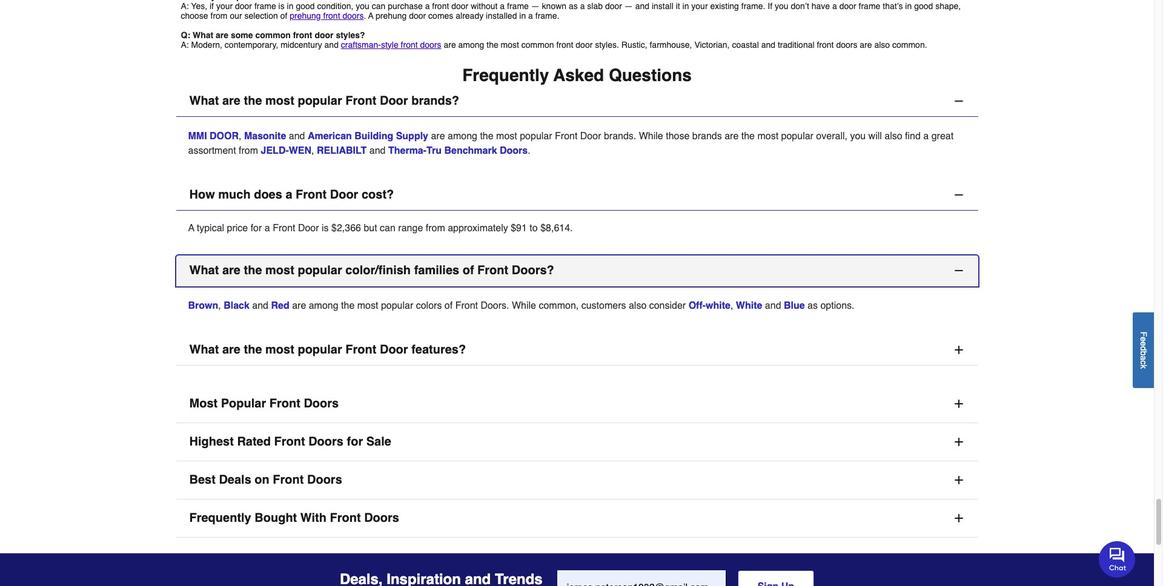 Task type: vqa. For each thing, say whether or not it's contained in the screenshot.
plus icon in Most Popular Front Doors button
yes



Task type: locate. For each thing, give the bounding box(es) containing it.
sale
[[367, 435, 392, 449]]

while left those
[[639, 131, 664, 142]]

front inside are among the most popular front door brands. while those brands are the most popular overall, you will also find a great assortment from
[[555, 131, 578, 142]]

1 horizontal spatial .
[[528, 145, 531, 156]]

most inside button
[[266, 264, 295, 278]]

frame. up q: what are some common front door styles? a: modern, contemporary, midcentury and craftsman-style front doors are among the most common front door styles. rustic, farmhouse, victorian, coastal and traditional front doors are also common.
[[536, 11, 560, 21]]

you left the "will"
[[851, 131, 866, 142]]

comes
[[429, 11, 454, 21]]

jeld-
[[261, 145, 289, 156]]

2 good from the left
[[915, 1, 934, 11]]

3 plus image from the top
[[953, 436, 965, 449]]

door right have
[[840, 1, 857, 11]]

off-white link
[[689, 301, 731, 312]]

plus image inside what are the most popular front door features? button
[[953, 344, 965, 356]]

1 good from the left
[[296, 1, 315, 11]]

styles.
[[595, 40, 620, 50]]

door left cost?
[[330, 188, 359, 202]]

0 vertical spatial a:
[[181, 1, 189, 11]]

f e e d b a c k
[[1140, 332, 1149, 369]]

consider
[[650, 301, 686, 312]]

doors
[[343, 11, 364, 21], [420, 40, 442, 50], [837, 40, 858, 50]]

1 horizontal spatial is
[[322, 223, 329, 234]]

are left some
[[216, 30, 229, 40]]

in right that's
[[906, 1, 913, 11]]

door down how much does a front door cost?
[[298, 223, 319, 234]]

also inside are among the most popular front door brands. while those brands are the most popular overall, you will also find a great assortment from
[[885, 131, 903, 142]]

existing
[[711, 1, 740, 11]]

1 vertical spatial as
[[808, 301, 818, 312]]

1 horizontal spatial a
[[369, 11, 374, 21]]

best
[[189, 473, 216, 487]]

good left shape, in the top right of the page
[[915, 1, 934, 11]]

0 horizontal spatial is
[[279, 1, 285, 11]]

door up supply
[[380, 94, 408, 108]]

popular for of
[[298, 264, 342, 278]]

what up mmi
[[189, 94, 219, 108]]

1 horizontal spatial frame
[[507, 1, 529, 11]]

and left blue
[[766, 301, 782, 312]]

0 horizontal spatial good
[[296, 1, 315, 11]]

1 horizontal spatial while
[[639, 131, 664, 142]]

a
[[369, 11, 374, 21], [188, 223, 194, 234]]

plus image for what are the most popular front door features?
[[953, 344, 965, 356]]

0 horizontal spatial frequently
[[189, 512, 251, 526]]

door
[[235, 1, 252, 11], [452, 1, 469, 11], [606, 1, 623, 11], [840, 1, 857, 11], [409, 11, 426, 21], [315, 30, 334, 40], [576, 40, 593, 50]]

among
[[459, 40, 485, 50], [448, 131, 478, 142], [309, 301, 339, 312]]

doors up styles?
[[343, 11, 364, 21]]

are inside button
[[222, 264, 241, 278]]

1 e from the top
[[1140, 337, 1149, 342]]

with
[[301, 512, 327, 526]]

1 prehung from the left
[[290, 11, 321, 21]]

1 plus image from the top
[[953, 344, 965, 356]]

. right benchmark
[[528, 145, 531, 156]]

from
[[211, 11, 228, 21], [239, 145, 258, 156], [426, 223, 445, 234]]

1 horizontal spatial —
[[625, 1, 633, 11]]

1 horizontal spatial doors
[[420, 40, 442, 50]]

as right blue link
[[808, 301, 818, 312]]

how much does a front door cost?
[[189, 188, 394, 202]]

3 frame from the left
[[859, 1, 881, 11]]

plus image inside frequently bought with front doors button
[[953, 513, 965, 525]]

what right q:
[[193, 30, 213, 40]]

a right find
[[924, 131, 929, 142]]

2 vertical spatial also
[[629, 301, 647, 312]]

1 your from the left
[[216, 1, 233, 11]]

q: what are some common front door styles? a: modern, contemporary, midcentury and craftsman-style front doors are among the most common front door styles. rustic, farmhouse, victorian, coastal and traditional front doors are also common.
[[181, 30, 928, 50]]

e
[[1140, 337, 1149, 342], [1140, 342, 1149, 346]]

mmi door link
[[188, 131, 239, 142]]

0 vertical spatial from
[[211, 11, 228, 21]]

0 vertical spatial minus image
[[953, 95, 965, 107]]

1 horizontal spatial prehung
[[376, 11, 407, 21]]

door left brands.
[[581, 131, 602, 142]]

frequently down deals
[[189, 512, 251, 526]]

white
[[706, 301, 731, 312]]

black
[[224, 301, 250, 312]]

american building supply link
[[308, 131, 429, 142]]

door left styles.
[[576, 40, 593, 50]]

2 minus image from the top
[[953, 189, 965, 201]]

front left already
[[432, 1, 449, 11]]

front up frequently asked questions
[[557, 40, 574, 50]]

is right selection
[[279, 1, 285, 11]]

1 vertical spatial a
[[188, 223, 194, 234]]

form
[[558, 571, 815, 587]]

are
[[216, 30, 229, 40], [444, 40, 456, 50], [860, 40, 873, 50], [222, 94, 241, 108], [431, 131, 445, 142], [725, 131, 739, 142], [222, 264, 241, 278], [292, 301, 306, 312], [222, 343, 241, 357]]

if
[[768, 1, 773, 11]]

are among the most popular front door brands. while those brands are the most popular overall, you will also find a great assortment from
[[188, 131, 954, 156]]

1 vertical spatial also
[[885, 131, 903, 142]]

1 horizontal spatial frequently
[[463, 65, 549, 85]]

2 a: from the top
[[181, 40, 189, 50]]

in
[[287, 1, 294, 11], [683, 1, 690, 11], [906, 1, 913, 11], [520, 11, 526, 21]]

are right red
[[292, 301, 306, 312]]

e up the d
[[1140, 337, 1149, 342]]

minus image inside how much does a front door cost? button
[[953, 189, 965, 201]]

also right the "will"
[[885, 131, 903, 142]]

prehung front doors link
[[290, 11, 364, 21]]

common down known
[[522, 40, 554, 50]]

frame
[[255, 1, 276, 11], [507, 1, 529, 11], [859, 1, 881, 11]]

— right slab
[[625, 1, 633, 11]]

door inside are among the most popular front door brands. while those brands are the most popular overall, you will also find a great assortment from
[[581, 131, 602, 142]]

0 horizontal spatial common
[[255, 30, 291, 40]]

minus image
[[953, 95, 965, 107], [953, 189, 965, 201]]

0 horizontal spatial .
[[364, 11, 366, 21]]

while right doors.
[[512, 301, 537, 312]]

reliabilt link
[[317, 145, 367, 156]]

1 vertical spatial of
[[463, 264, 474, 278]]

a inside are among the most popular front door brands. while those brands are the most popular overall, you will also find a great assortment from
[[924, 131, 929, 142]]

frequently for frequently asked questions
[[463, 65, 549, 85]]

frame. inside a: yes, if your door frame is in good condition, you can purchase a front door without a frame — known as a slab door — and install it in your existing frame. if you don't have a door frame that's in good shape, choose from our selection of
[[742, 1, 766, 11]]

find
[[906, 131, 921, 142]]

minus image inside what are the most popular front door brands? button
[[953, 95, 965, 107]]

a up the k
[[1140, 356, 1149, 361]]

slab
[[588, 1, 603, 11]]

0 horizontal spatial —
[[531, 1, 540, 11]]

Email Address email field
[[558, 571, 726, 587]]

0 horizontal spatial as
[[569, 1, 578, 11]]

can left purchase
[[372, 1, 386, 11]]

colors
[[416, 301, 442, 312]]

you inside are among the most popular front door brands. while those brands are the most popular overall, you will also find a great assortment from
[[851, 131, 866, 142]]

what down brown
[[189, 343, 219, 357]]

0 horizontal spatial frame
[[255, 1, 276, 11]]

a: left "yes,"
[[181, 1, 189, 11]]

2 horizontal spatial from
[[426, 223, 445, 234]]

brown
[[188, 301, 218, 312]]

is left $2,366
[[322, 223, 329, 234]]

0 vertical spatial a
[[369, 11, 374, 21]]

a right have
[[833, 1, 838, 11]]

of right colors
[[445, 301, 453, 312]]

0 horizontal spatial of
[[280, 11, 288, 21]]

frame.
[[742, 1, 766, 11], [536, 11, 560, 21]]

0 horizontal spatial frame.
[[536, 11, 560, 21]]

1 vertical spatial can
[[380, 223, 396, 234]]

0 vertical spatial while
[[639, 131, 664, 142]]

e up b
[[1140, 342, 1149, 346]]

for left sale in the bottom of the page
[[347, 435, 363, 449]]

traditional
[[778, 40, 815, 50]]

$2,366
[[332, 223, 361, 234]]

supply
[[396, 131, 429, 142]]

is inside a: yes, if your door frame is in good condition, you can purchase a front door without a frame — known as a slab door — and install it in your existing frame. if you don't have a door frame that's in good shape, choose from our selection of
[[279, 1, 285, 11]]

for
[[251, 223, 262, 234], [347, 435, 363, 449]]

are up door
[[222, 94, 241, 108]]

2 horizontal spatial frame
[[859, 1, 881, 11]]

as inside a: yes, if your door frame is in good condition, you can purchase a front door without a frame — known as a slab door — and install it in your existing frame. if you don't have a door frame that's in good shape, choose from our selection of
[[569, 1, 578, 11]]

plus image
[[953, 344, 965, 356], [953, 398, 965, 410], [953, 436, 965, 449], [953, 475, 965, 487], [953, 513, 965, 525]]

jeld-wen , reliabilt and therma-tru benchmark doors .
[[261, 145, 531, 156]]

1 horizontal spatial good
[[915, 1, 934, 11]]

door for brands?
[[380, 94, 408, 108]]

as
[[569, 1, 578, 11], [808, 301, 818, 312]]

frequently
[[463, 65, 549, 85], [189, 512, 251, 526]]

1 horizontal spatial from
[[239, 145, 258, 156]]

what inside q: what are some common front door styles? a: modern, contemporary, midcentury and craftsman-style front doors are among the most common front door styles. rustic, farmhouse, victorian, coastal and traditional front doors are also common.
[[193, 30, 213, 40]]

2 horizontal spatial of
[[463, 264, 474, 278]]

what up brown link
[[189, 264, 219, 278]]

— left known
[[531, 1, 540, 11]]

plus image inside the most popular front doors button
[[953, 398, 965, 410]]

also left "common."
[[875, 40, 891, 50]]

some
[[231, 30, 253, 40]]

the up black link
[[244, 264, 262, 278]]

0 vertical spatial can
[[372, 1, 386, 11]]

asked
[[554, 65, 604, 85]]

frequently inside button
[[189, 512, 251, 526]]

1 horizontal spatial your
[[692, 1, 708, 11]]

frequently down installed at top
[[463, 65, 549, 85]]

but
[[364, 223, 377, 234]]

of right families
[[463, 264, 474, 278]]

you
[[356, 1, 370, 11], [775, 1, 789, 11], [851, 131, 866, 142]]

plus image inside highest rated front doors for sale 'button'
[[953, 436, 965, 449]]

prehung up midcentury
[[290, 11, 321, 21]]

, left the masonite
[[239, 131, 242, 142]]

0 horizontal spatial from
[[211, 11, 228, 21]]

is
[[279, 1, 285, 11], [322, 223, 329, 234]]

b
[[1140, 351, 1149, 356]]

plus image inside best deals on front doors button
[[953, 475, 965, 487]]

a: left the modern,
[[181, 40, 189, 50]]

in right it
[[683, 1, 690, 11]]

how
[[189, 188, 215, 202]]

the down black link
[[244, 343, 262, 357]]

popular inside button
[[298, 264, 342, 278]]

also
[[875, 40, 891, 50], [885, 131, 903, 142], [629, 301, 647, 312]]

1 vertical spatial a:
[[181, 40, 189, 50]]

0 horizontal spatial your
[[216, 1, 233, 11]]

0 vertical spatial of
[[280, 11, 288, 21]]

2 vertical spatial among
[[309, 301, 339, 312]]

the inside button
[[244, 264, 262, 278]]

door right slab
[[606, 1, 623, 11]]

a left typical
[[188, 223, 194, 234]]

approximately
[[448, 223, 508, 234]]

your right if
[[216, 1, 233, 11]]

1 horizontal spatial of
[[445, 301, 453, 312]]

the up the masonite
[[244, 94, 262, 108]]

from left our
[[211, 11, 228, 21]]

and left install
[[636, 1, 650, 11]]

1 vertical spatial is
[[322, 223, 329, 234]]

also left the consider
[[629, 301, 647, 312]]

2 plus image from the top
[[953, 398, 965, 410]]

plus image for best deals on front doors
[[953, 475, 965, 487]]

great
[[932, 131, 954, 142]]

good left condition, on the left of page
[[296, 1, 315, 11]]

are up black link
[[222, 264, 241, 278]]

of right selection
[[280, 11, 288, 21]]

brands?
[[412, 94, 460, 108]]

1 vertical spatial .
[[528, 145, 531, 156]]

0 vertical spatial is
[[279, 1, 285, 11]]

our
[[230, 11, 242, 21]]

jeld-wen link
[[261, 145, 312, 156]]

1 horizontal spatial for
[[347, 435, 363, 449]]

frame right without
[[507, 1, 529, 11]]

and down building
[[370, 145, 386, 156]]

2 vertical spatial from
[[426, 223, 445, 234]]

0 horizontal spatial prehung
[[290, 11, 321, 21]]

popular
[[221, 397, 266, 411]]

doors right traditional
[[837, 40, 858, 50]]

popular
[[298, 94, 342, 108], [520, 131, 553, 142], [782, 131, 814, 142], [298, 264, 342, 278], [381, 301, 414, 312], [298, 343, 342, 357]]

price
[[227, 223, 248, 234]]

,
[[239, 131, 242, 142], [312, 145, 314, 156], [218, 301, 221, 312], [731, 301, 734, 312]]

1 minus image from the top
[[953, 95, 965, 107]]

frame right our
[[255, 1, 276, 11]]

overall,
[[817, 131, 848, 142]]

as right known
[[569, 1, 578, 11]]

what inside button
[[189, 264, 219, 278]]

0 horizontal spatial while
[[512, 301, 537, 312]]

the inside q: what are some common front door styles? a: modern, contemporary, midcentury and craftsman-style front doors are among the most common front door styles. rustic, farmhouse, victorian, coastal and traditional front doors are also common.
[[487, 40, 499, 50]]

brown , black and red are among the most popular colors of front doors. while common, customers also consider off-white , white and blue as options.
[[188, 301, 855, 312]]

does
[[254, 188, 282, 202]]

0 vertical spatial also
[[875, 40, 891, 50]]

blue
[[784, 301, 805, 312]]

2 horizontal spatial you
[[851, 131, 866, 142]]

from right range
[[426, 223, 445, 234]]

you right if
[[775, 1, 789, 11]]

front inside button
[[478, 264, 509, 278]]

the down installed at top
[[487, 40, 499, 50]]

1 vertical spatial for
[[347, 435, 363, 449]]

frame left that's
[[859, 1, 881, 11]]

front inside 'button'
[[274, 435, 305, 449]]

those
[[666, 131, 690, 142]]

0 vertical spatial among
[[459, 40, 485, 50]]

minus image
[[953, 265, 965, 277]]

4 plus image from the top
[[953, 475, 965, 487]]

craftsman-
[[341, 40, 381, 50]]

benchmark
[[445, 145, 497, 156]]

minus image for what are the most popular front door brands?
[[953, 95, 965, 107]]

$8,614.
[[541, 223, 573, 234]]

door up some
[[235, 1, 252, 11]]

good
[[296, 1, 315, 11], [915, 1, 934, 11]]

among right red
[[309, 301, 339, 312]]

0 vertical spatial frequently
[[463, 65, 549, 85]]

f e e d b a c k button
[[1134, 313, 1155, 388]]

.
[[364, 11, 366, 21], [528, 145, 531, 156]]

0 horizontal spatial for
[[251, 223, 262, 234]]

prehung up craftsman-style front doors link
[[376, 11, 407, 21]]

0 vertical spatial as
[[569, 1, 578, 11]]

1 vertical spatial frequently
[[189, 512, 251, 526]]

among up therma-tru benchmark doors link
[[448, 131, 478, 142]]

1 vertical spatial among
[[448, 131, 478, 142]]

while
[[639, 131, 664, 142], [512, 301, 537, 312]]

1 a: from the top
[[181, 1, 189, 11]]

1 horizontal spatial frame.
[[742, 1, 766, 11]]

1 vertical spatial from
[[239, 145, 258, 156]]

in right installed at top
[[520, 11, 526, 21]]

style
[[381, 40, 399, 50]]

for right price
[[251, 223, 262, 234]]

5 plus image from the top
[[953, 513, 965, 525]]

frame. left if
[[742, 1, 766, 11]]

from down masonite link
[[239, 145, 258, 156]]

doors down prehung front doors . a prehung door comes already installed in a frame.
[[420, 40, 442, 50]]

1 vertical spatial minus image
[[953, 189, 965, 201]]

and left the craftsman-
[[325, 40, 339, 50]]

you right condition, on the left of page
[[356, 1, 370, 11]]



Task type: describe. For each thing, give the bounding box(es) containing it.
shape,
[[936, 1, 962, 11]]

american
[[308, 131, 352, 142]]

doors inside 'button'
[[309, 435, 344, 449]]

brands
[[693, 131, 722, 142]]

the up benchmark
[[480, 131, 494, 142]]

door for brands.
[[581, 131, 602, 142]]

to
[[530, 223, 538, 234]]

from inside a: yes, if your door frame is in good condition, you can purchase a front door without a frame — known as a slab door — and install it in your existing frame. if you don't have a door frame that's in good shape, choose from our selection of
[[211, 11, 228, 21]]

1 horizontal spatial you
[[775, 1, 789, 11]]

mmi
[[188, 131, 207, 142]]

much
[[218, 188, 251, 202]]

f
[[1140, 332, 1149, 337]]

best deals on front doors button
[[176, 462, 979, 500]]

d
[[1140, 346, 1149, 351]]

selection
[[245, 11, 278, 21]]

also inside q: what are some common front door styles? a: modern, contemporary, midcentury and craftsman-style front doors are among the most common front door styles. rustic, farmhouse, victorian, coastal and traditional front doors are also common.
[[875, 40, 891, 50]]

brands.
[[604, 131, 637, 142]]

front inside a: yes, if your door frame is in good condition, you can purchase a front door without a frame — known as a slab door — and install it in your existing frame. if you don't have a door frame that's in good shape, choose from our selection of
[[432, 1, 449, 11]]

door down the prehung front doors link
[[315, 30, 334, 40]]

purchase
[[388, 1, 423, 11]]

therma-
[[389, 145, 427, 156]]

for inside 'button'
[[347, 435, 363, 449]]

frequently bought with front doors
[[189, 512, 399, 526]]

craftsman-style front doors link
[[341, 40, 442, 50]]

while inside are among the most popular front door brands. while those brands are the most popular overall, you will also find a great assortment from
[[639, 131, 664, 142]]

masonite
[[244, 131, 286, 142]]

what for what are the most popular color/finish families of front doors?
[[189, 264, 219, 278]]

can inside a: yes, if your door frame is in good condition, you can purchase a front door without a frame — known as a slab door — and install it in your existing frame. if you don't have a door frame that's in good shape, choose from our selection of
[[372, 1, 386, 11]]

1 vertical spatial while
[[512, 301, 537, 312]]

families
[[414, 264, 460, 278]]

what are the most popular front door features? button
[[176, 335, 979, 366]]

a left slab
[[581, 1, 585, 11]]

2 frame from the left
[[507, 1, 529, 11]]

are right brands on the right of the page
[[725, 131, 739, 142]]

2 your from the left
[[692, 1, 708, 11]]

how much does a front door cost? button
[[176, 180, 979, 211]]

door left without
[[452, 1, 469, 11]]

mmi door , masonite and american building supply
[[188, 131, 429, 142]]

2 e from the top
[[1140, 342, 1149, 346]]

customers
[[582, 301, 627, 312]]

red
[[271, 301, 290, 312]]

rustic,
[[622, 40, 648, 50]]

that's
[[883, 1, 904, 11]]

red link
[[271, 301, 290, 312]]

0 horizontal spatial you
[[356, 1, 370, 11]]

of inside 'what are the most popular color/finish families of front doors?' button
[[463, 264, 474, 278]]

plus image for highest rated front doors for sale
[[953, 436, 965, 449]]

a right price
[[265, 223, 270, 234]]

what are the most popular color/finish families of front doors? button
[[176, 256, 979, 287]]

a: inside q: what are some common front door styles? a: modern, contemporary, midcentury and craftsman-style front doors are among the most common front door styles. rustic, farmhouse, victorian, coastal and traditional front doors are also common.
[[181, 40, 189, 50]]

are down black
[[222, 343, 241, 357]]

wen
[[289, 145, 312, 156]]

a left known
[[529, 11, 533, 21]]

, left white
[[731, 301, 734, 312]]

don't
[[791, 1, 810, 11]]

without
[[471, 1, 498, 11]]

in right selection
[[287, 1, 294, 11]]

and up wen
[[289, 131, 305, 142]]

among inside q: what are some common front door styles? a: modern, contemporary, midcentury and craftsman-style front doors are among the most common front door styles. rustic, farmhouse, victorian, coastal and traditional front doors are also common.
[[459, 40, 485, 50]]

plus image for frequently bought with front doors
[[953, 513, 965, 525]]

front down the prehung front doors link
[[293, 30, 313, 40]]

what for what are the most popular front door features?
[[189, 343, 219, 357]]

most popular front doors button
[[176, 385, 979, 424]]

deals
[[219, 473, 251, 487]]

q:
[[181, 30, 190, 40]]

contemporary,
[[225, 40, 278, 50]]

features?
[[412, 343, 466, 357]]

frequently bought with front doors button
[[176, 500, 979, 538]]

are left "common."
[[860, 40, 873, 50]]

are down comes
[[444, 40, 456, 50]]

among inside are among the most popular front door brands. while those brands are the most popular overall, you will also find a great assortment from
[[448, 131, 478, 142]]

door left comes
[[409, 11, 426, 21]]

yes,
[[191, 1, 207, 11]]

2 vertical spatial of
[[445, 301, 453, 312]]

a right purchase
[[425, 1, 430, 11]]

of inside a: yes, if your door frame is in good condition, you can purchase a front door without a frame — known as a slab door — and install it in your existing frame. if you don't have a door frame that's in good shape, choose from our selection of
[[280, 11, 288, 21]]

common.
[[893, 40, 928, 50]]

on
[[255, 473, 270, 487]]

frequently for frequently bought with front doors
[[189, 512, 251, 526]]

are up tru
[[431, 131, 445, 142]]

popular for brands?
[[298, 94, 342, 108]]

popular for features?
[[298, 343, 342, 357]]

questions
[[609, 65, 692, 85]]

what for what are the most popular front door brands?
[[189, 94, 219, 108]]

highest rated front doors for sale
[[189, 435, 392, 449]]

tru
[[427, 145, 442, 156]]

it
[[676, 1, 681, 11]]

0 vertical spatial for
[[251, 223, 262, 234]]

blue link
[[784, 301, 805, 312]]

masonite link
[[244, 131, 286, 142]]

building
[[355, 131, 394, 142]]

white
[[736, 301, 763, 312]]

choose
[[181, 11, 208, 21]]

white link
[[736, 301, 763, 312]]

farmhouse,
[[650, 40, 693, 50]]

known
[[542, 1, 567, 11]]

the down the 'what are the most popular color/finish families of front doors?'
[[341, 301, 355, 312]]

, down mmi door , masonite and american building supply
[[312, 145, 314, 156]]

the right brands on the right of the page
[[742, 131, 755, 142]]

have
[[812, 1, 831, 11]]

front up styles?
[[323, 11, 340, 21]]

what are the most popular front door brands? button
[[176, 86, 979, 117]]

from inside are among the most popular front door brands. while those brands are the most popular overall, you will also find a great assortment from
[[239, 145, 258, 156]]

2 prehung from the left
[[376, 11, 407, 21]]

doors?
[[512, 264, 555, 278]]

front right style
[[401, 40, 418, 50]]

door for features?
[[380, 343, 408, 357]]

frequently asked questions
[[463, 65, 692, 85]]

what are the most popular color/finish families of front doors?
[[189, 264, 555, 278]]

1 horizontal spatial as
[[808, 301, 818, 312]]

and inside a: yes, if your door frame is in good condition, you can purchase a front door without a frame — known as a slab door — and install it in your existing frame. if you don't have a door frame that's in good shape, choose from our selection of
[[636, 1, 650, 11]]

midcentury
[[281, 40, 322, 50]]

2 — from the left
[[625, 1, 633, 11]]

and right coastal
[[762, 40, 776, 50]]

0 vertical spatial .
[[364, 11, 366, 21]]

1 frame from the left
[[255, 1, 276, 11]]

a: inside a: yes, if your door frame is in good condition, you can purchase a front door without a frame — known as a slab door — and install it in your existing frame. if you don't have a door frame that's in good shape, choose from our selection of
[[181, 1, 189, 11]]

brown link
[[188, 301, 218, 312]]

1 horizontal spatial common
[[522, 40, 554, 50]]

, left black link
[[218, 301, 221, 312]]

doors.
[[481, 301, 510, 312]]

door for is
[[298, 223, 319, 234]]

coastal
[[733, 40, 759, 50]]

bought
[[255, 512, 297, 526]]

what are the most popular front door brands?
[[189, 94, 460, 108]]

2 horizontal spatial doors
[[837, 40, 858, 50]]

options.
[[821, 301, 855, 312]]

0 horizontal spatial doors
[[343, 11, 364, 21]]

a typical price for a front door is $2,366 but can range from approximately $91 to $8,614.
[[188, 223, 573, 234]]

highest rated front doors for sale button
[[176, 424, 979, 462]]

k
[[1140, 365, 1149, 369]]

minus image for how much does a front door cost?
[[953, 189, 965, 201]]

plus image for most popular front doors
[[953, 398, 965, 410]]

most inside q: what are some common front door styles? a: modern, contemporary, midcentury and craftsman-style front doors are among the most common front door styles. rustic, farmhouse, victorian, coastal and traditional front doors are also common.
[[501, 40, 520, 50]]

popular for brands.
[[520, 131, 553, 142]]

1 — from the left
[[531, 1, 540, 11]]

c
[[1140, 361, 1149, 365]]

chat invite button image
[[1100, 541, 1137, 578]]

0 horizontal spatial a
[[188, 223, 194, 234]]

highest
[[189, 435, 234, 449]]

a right without
[[500, 1, 505, 11]]

front right traditional
[[817, 40, 834, 50]]

prehung front doors . a prehung door comes already installed in a frame.
[[290, 11, 560, 21]]

reliabilt
[[317, 145, 367, 156]]

and left red link
[[252, 301, 269, 312]]

condition,
[[317, 1, 354, 11]]

what are the most popular front door features?
[[189, 343, 466, 357]]

rated
[[237, 435, 271, 449]]

a right does
[[286, 188, 293, 202]]

already
[[456, 11, 484, 21]]



